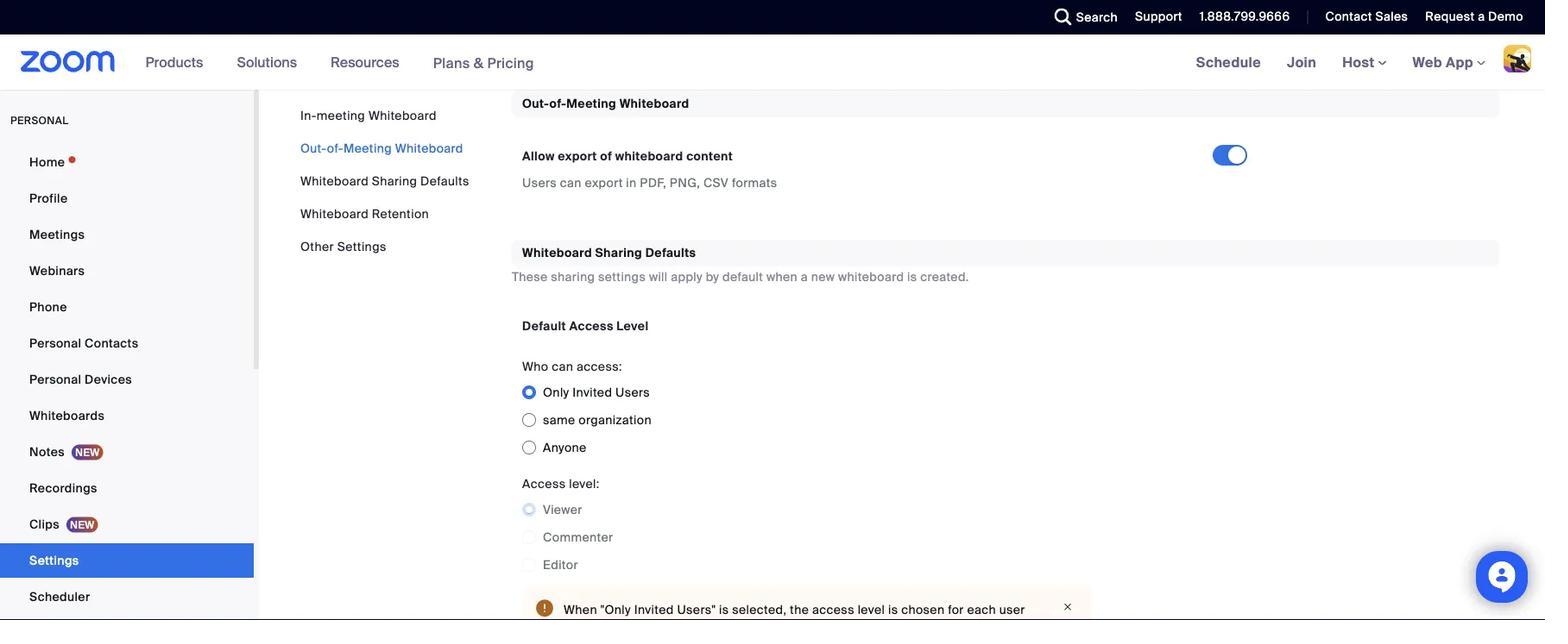 Task type: describe. For each thing, give the bounding box(es) containing it.
anyone
[[543, 440, 587, 456]]

csv
[[704, 175, 729, 191]]

1 horizontal spatial access
[[569, 318, 614, 334]]

when "only invited users" is selected, the access level is chosen for each user
[[564, 602, 1025, 621]]

editor
[[543, 557, 578, 573]]

search button
[[1042, 0, 1122, 35]]

who
[[522, 359, 549, 375]]

only
[[543, 385, 569, 401]]

a inside the whiteboard sharing defaults these sharing settings will apply by default when a new whiteboard is created.
[[801, 269, 808, 285]]

0 vertical spatial out-of-meeting whiteboard
[[522, 95, 690, 111]]

viewer
[[543, 502, 583, 518]]

solutions
[[237, 53, 297, 71]]

settings
[[598, 269, 646, 285]]

the
[[790, 602, 809, 618]]

banner containing products
[[0, 35, 1545, 91]]

allow export of whiteboard content
[[522, 148, 733, 164]]

0 horizontal spatial out-of-meeting whiteboard
[[300, 140, 463, 156]]

personal menu menu
[[0, 145, 254, 621]]

home link
[[0, 145, 254, 180]]

plans
[[433, 54, 470, 72]]

demo
[[1489, 9, 1524, 25]]

other
[[300, 239, 334, 255]]

clips link
[[0, 508, 254, 542]]

close image
[[1058, 600, 1078, 616]]

web app button
[[1413, 53, 1486, 71]]

whiteboards link
[[0, 399, 254, 433]]

can for who
[[552, 359, 573, 375]]

of- inside out-of-meeting whiteboard element
[[550, 95, 567, 111]]

access level:
[[522, 476, 600, 492]]

plans & pricing
[[433, 54, 534, 72]]

whiteboard sharing defaults element
[[512, 240, 1500, 621]]

"only
[[601, 602, 631, 618]]

meeting
[[317, 107, 365, 123]]

can for users
[[560, 175, 582, 191]]

level:
[[569, 476, 600, 492]]

resources
[[331, 53, 399, 71]]

personal devices link
[[0, 363, 254, 397]]

of
[[600, 148, 612, 164]]

users"
[[677, 602, 716, 618]]

same organization
[[543, 412, 652, 428]]

apply
[[671, 269, 703, 285]]

sharing for whiteboard sharing defaults
[[372, 173, 417, 189]]

meetings navigation
[[1183, 35, 1545, 91]]

warning image
[[536, 600, 553, 617]]

join
[[1287, 53, 1317, 71]]

notes
[[29, 444, 65, 460]]

users inside out-of-meeting whiteboard element
[[522, 175, 557, 191]]

app
[[1446, 53, 1474, 71]]

clips
[[29, 517, 60, 533]]

whiteboard up allow export of whiteboard content
[[620, 95, 690, 111]]

products
[[146, 53, 203, 71]]

pdf,
[[640, 175, 667, 191]]

whiteboard retention link
[[300, 206, 429, 222]]

contact sales
[[1326, 9, 1408, 25]]

personal contacts
[[29, 335, 139, 351]]

personal devices
[[29, 372, 132, 388]]

for
[[948, 602, 964, 618]]

new
[[811, 269, 835, 285]]

all
[[543, 20, 558, 36]]

1 vertical spatial access
[[522, 476, 566, 492]]

all participants option group
[[522, 0, 1261, 42]]

whiteboard sharing defaults link
[[300, 173, 470, 189]]

scheduler
[[29, 589, 90, 605]]

out-of-meeting whiteboard element
[[512, 90, 1500, 212]]

1 horizontal spatial meeting
[[567, 95, 617, 111]]

formats
[[732, 175, 778, 191]]

scheduler link
[[0, 580, 254, 615]]

access
[[812, 602, 855, 618]]

request
[[1426, 9, 1475, 25]]

settings inside 'menu bar'
[[337, 239, 387, 255]]

all participants
[[543, 20, 632, 36]]

default
[[522, 318, 566, 334]]

invited inside who can access: option group
[[573, 385, 612, 401]]

host button
[[1343, 53, 1387, 71]]

settings inside personal menu "menu"
[[29, 553, 79, 569]]

created.
[[921, 269, 969, 285]]

retention
[[372, 206, 429, 222]]

level
[[858, 602, 885, 618]]

who can access: option group
[[522, 379, 1092, 462]]

1.888.799.9666
[[1200, 9, 1290, 25]]

selected,
[[732, 602, 787, 618]]

sales
[[1376, 9, 1408, 25]]

whiteboards
[[29, 408, 105, 424]]

&
[[474, 54, 484, 72]]

when
[[767, 269, 798, 285]]

when "only invited users" is selected, the access level is chosen for each user alert
[[522, 586, 1092, 621]]

phone link
[[0, 290, 254, 325]]

other settings
[[300, 239, 387, 255]]

whiteboard sharing defaults these sharing settings will apply by default when a new whiteboard is created.
[[512, 245, 969, 285]]



Task type: vqa. For each thing, say whether or not it's contained in the screenshot.
the Pricing related to Plans & Pricing for
no



Task type: locate. For each thing, give the bounding box(es) containing it.
1.888.799.9666 button up schedule link
[[1200, 9, 1290, 25]]

personal
[[29, 335, 81, 351], [29, 372, 81, 388]]

1 vertical spatial out-
[[300, 140, 327, 156]]

1 vertical spatial can
[[552, 359, 573, 375]]

1 vertical spatial whiteboard
[[838, 269, 904, 285]]

personal down phone
[[29, 335, 81, 351]]

personal for personal contacts
[[29, 335, 81, 351]]

invited inside the when "only invited users" is selected, the access level is chosen for each user
[[634, 602, 674, 618]]

profile
[[29, 190, 68, 206]]

access level: option group
[[522, 497, 1092, 579]]

organization
[[579, 412, 652, 428]]

0 vertical spatial out-
[[522, 95, 550, 111]]

defaults inside the whiteboard sharing defaults these sharing settings will apply by default when a new whiteboard is created.
[[646, 245, 696, 261]]

is inside the whiteboard sharing defaults these sharing settings will apply by default when a new whiteboard is created.
[[907, 269, 917, 285]]

0 vertical spatial a
[[1478, 9, 1485, 25]]

export
[[558, 148, 597, 164], [585, 175, 623, 191]]

home
[[29, 154, 65, 170]]

0 horizontal spatial invited
[[573, 385, 612, 401]]

join link
[[1274, 35, 1330, 90]]

defaults for whiteboard sharing defaults these sharing settings will apply by default when a new whiteboard is created.
[[646, 245, 696, 261]]

defaults up retention
[[420, 173, 470, 189]]

default access level
[[522, 318, 649, 334]]

recordings link
[[0, 471, 254, 506]]

1 vertical spatial out-of-meeting whiteboard
[[300, 140, 463, 156]]

in-
[[300, 107, 317, 123]]

1 vertical spatial personal
[[29, 372, 81, 388]]

in
[[626, 175, 637, 191]]

can up only
[[552, 359, 573, 375]]

0 horizontal spatial settings
[[29, 553, 79, 569]]

0 vertical spatial invited
[[573, 385, 612, 401]]

1 horizontal spatial users
[[616, 385, 650, 401]]

can inside out-of-meeting whiteboard element
[[560, 175, 582, 191]]

out-of-meeting whiteboard up of
[[522, 95, 690, 111]]

defaults up will in the top left of the page
[[646, 245, 696, 261]]

recordings
[[29, 480, 97, 496]]

each
[[967, 602, 996, 618]]

0 horizontal spatial meeting
[[344, 140, 392, 156]]

a left demo
[[1478, 9, 1485, 25]]

notes link
[[0, 435, 254, 470]]

default
[[723, 269, 763, 285]]

0 horizontal spatial a
[[801, 269, 808, 285]]

out-of-meeting whiteboard up whiteboard sharing defaults link
[[300, 140, 463, 156]]

0 horizontal spatial of-
[[327, 140, 344, 156]]

access:
[[577, 359, 622, 375]]

these
[[512, 269, 548, 285]]

out- down in-
[[300, 140, 327, 156]]

1 vertical spatial export
[[585, 175, 623, 191]]

chosen
[[902, 602, 945, 618]]

1 vertical spatial defaults
[[646, 245, 696, 261]]

0 horizontal spatial is
[[719, 602, 729, 618]]

meeting inside 'menu bar'
[[344, 140, 392, 156]]

1 vertical spatial a
[[801, 269, 808, 285]]

a left new in the right of the page
[[801, 269, 808, 285]]

0 horizontal spatial users
[[522, 175, 557, 191]]

whiteboard sharing defaults
[[300, 173, 470, 189]]

allow
[[522, 148, 555, 164]]

menu bar
[[300, 107, 470, 256]]

0 vertical spatial sharing
[[372, 173, 417, 189]]

sharing
[[372, 173, 417, 189], [595, 245, 642, 261]]

host
[[1343, 53, 1378, 71]]

whiteboard up users can export in pdf, png, csv formats
[[615, 148, 683, 164]]

search
[[1076, 9, 1118, 25]]

0 vertical spatial users
[[522, 175, 557, 191]]

level
[[617, 318, 649, 334]]

request a demo
[[1426, 9, 1524, 25]]

0 vertical spatial whiteboard
[[615, 148, 683, 164]]

support link
[[1122, 0, 1187, 35], [1135, 9, 1183, 25]]

access left level
[[569, 318, 614, 334]]

out-
[[522, 95, 550, 111], [300, 140, 327, 156]]

out- down pricing
[[522, 95, 550, 111]]

who can access:
[[522, 359, 622, 375]]

export down of
[[585, 175, 623, 191]]

webinars
[[29, 263, 85, 279]]

personal for personal devices
[[29, 372, 81, 388]]

meetings link
[[0, 218, 254, 252]]

solutions button
[[237, 35, 305, 90]]

0 vertical spatial export
[[558, 148, 597, 164]]

1 vertical spatial of-
[[327, 140, 344, 156]]

contact
[[1326, 9, 1373, 25]]

banner
[[0, 35, 1545, 91]]

0 horizontal spatial out-
[[300, 140, 327, 156]]

0 vertical spatial access
[[569, 318, 614, 334]]

whiteboard up whiteboard sharing defaults link
[[395, 140, 463, 156]]

1 personal from the top
[[29, 335, 81, 351]]

products button
[[146, 35, 211, 90]]

pricing
[[487, 54, 534, 72]]

user
[[1000, 602, 1025, 618]]

can
[[560, 175, 582, 191], [552, 359, 573, 375]]

users up organization
[[616, 385, 650, 401]]

sharing up retention
[[372, 173, 417, 189]]

schedule
[[1196, 53, 1261, 71]]

zoom logo image
[[21, 51, 115, 73]]

profile picture image
[[1504, 45, 1532, 73]]

only invited users
[[543, 385, 650, 401]]

will
[[649, 269, 668, 285]]

users
[[522, 175, 557, 191], [616, 385, 650, 401]]

can inside whiteboard sharing defaults element
[[552, 359, 573, 375]]

of- down meeting
[[327, 140, 344, 156]]

meetings
[[29, 227, 85, 243]]

whiteboard up sharing
[[522, 245, 592, 261]]

webinars link
[[0, 254, 254, 288]]

export left of
[[558, 148, 597, 164]]

1 horizontal spatial a
[[1478, 9, 1485, 25]]

profile link
[[0, 181, 254, 216]]

when
[[564, 602, 597, 618]]

defaults for whiteboard sharing defaults
[[420, 173, 470, 189]]

menu bar containing in-meeting whiteboard
[[300, 107, 470, 256]]

1 vertical spatial sharing
[[595, 245, 642, 261]]

whiteboard inside the whiteboard sharing defaults these sharing settings will apply by default when a new whiteboard is created.
[[838, 269, 904, 285]]

personal
[[10, 114, 69, 127]]

resources button
[[331, 35, 407, 90]]

1.888.799.9666 button up schedule
[[1187, 0, 1295, 35]]

0 vertical spatial can
[[560, 175, 582, 191]]

1 vertical spatial users
[[616, 385, 650, 401]]

1 horizontal spatial whiteboard
[[838, 269, 904, 285]]

0 horizontal spatial sharing
[[372, 173, 417, 189]]

personal contacts link
[[0, 326, 254, 361]]

out-of-meeting whiteboard link
[[300, 140, 463, 156]]

phone
[[29, 299, 67, 315]]

1 horizontal spatial invited
[[634, 602, 674, 618]]

is left 'created.'
[[907, 269, 917, 285]]

of- up allow on the left top
[[550, 95, 567, 111]]

whiteboard up whiteboard retention
[[300, 173, 369, 189]]

invited
[[573, 385, 612, 401], [634, 602, 674, 618]]

1 vertical spatial meeting
[[344, 140, 392, 156]]

contacts
[[85, 335, 139, 351]]

is right level
[[888, 602, 898, 618]]

whiteboard
[[620, 95, 690, 111], [369, 107, 437, 123], [395, 140, 463, 156], [300, 173, 369, 189], [300, 206, 369, 222], [522, 245, 592, 261]]

settings down whiteboard retention link
[[337, 239, 387, 255]]

same
[[543, 412, 576, 428]]

is right users"
[[719, 602, 729, 618]]

png,
[[670, 175, 700, 191]]

users inside who can access: option group
[[616, 385, 650, 401]]

2 horizontal spatial is
[[907, 269, 917, 285]]

1 horizontal spatial settings
[[337, 239, 387, 255]]

can left 'in'
[[560, 175, 582, 191]]

whiteboard
[[615, 148, 683, 164], [838, 269, 904, 285]]

meeting down in-meeting whiteboard
[[344, 140, 392, 156]]

0 horizontal spatial whiteboard
[[615, 148, 683, 164]]

1 horizontal spatial sharing
[[595, 245, 642, 261]]

devices
[[85, 372, 132, 388]]

0 vertical spatial personal
[[29, 335, 81, 351]]

whiteboard retention
[[300, 206, 429, 222]]

1 horizontal spatial is
[[888, 602, 898, 618]]

sharing inside the whiteboard sharing defaults these sharing settings will apply by default when a new whiteboard is created.
[[595, 245, 642, 261]]

users down allow on the left top
[[522, 175, 557, 191]]

sharing up settings
[[595, 245, 642, 261]]

1 horizontal spatial of-
[[550, 95, 567, 111]]

support
[[1135, 9, 1183, 25]]

1 horizontal spatial defaults
[[646, 245, 696, 261]]

defaults
[[420, 173, 470, 189], [646, 245, 696, 261]]

2 personal from the top
[[29, 372, 81, 388]]

0 vertical spatial defaults
[[420, 173, 470, 189]]

personal up whiteboards
[[29, 372, 81, 388]]

settings up scheduler
[[29, 553, 79, 569]]

meeting up of
[[567, 95, 617, 111]]

whiteboard up other settings link
[[300, 206, 369, 222]]

sharing for whiteboard sharing defaults these sharing settings will apply by default when a new whiteboard is created.
[[595, 245, 642, 261]]

0 vertical spatial of-
[[550, 95, 567, 111]]

meeting
[[567, 95, 617, 111], [344, 140, 392, 156]]

a
[[1478, 9, 1485, 25], [801, 269, 808, 285]]

invited right the "only
[[634, 602, 674, 618]]

1 horizontal spatial out-
[[522, 95, 550, 111]]

invited down access:
[[573, 385, 612, 401]]

product information navigation
[[133, 35, 547, 91]]

settings link
[[0, 544, 254, 578]]

whiteboard right new in the right of the page
[[838, 269, 904, 285]]

other settings link
[[300, 239, 387, 255]]

in-meeting whiteboard
[[300, 107, 437, 123]]

by
[[706, 269, 719, 285]]

sharing
[[551, 269, 595, 285]]

web app
[[1413, 53, 1474, 71]]

0 horizontal spatial access
[[522, 476, 566, 492]]

0 horizontal spatial defaults
[[420, 173, 470, 189]]

whiteboard up out-of-meeting whiteboard link
[[369, 107, 437, 123]]

0 vertical spatial meeting
[[567, 95, 617, 111]]

commenter
[[543, 530, 613, 546]]

access up 'viewer'
[[522, 476, 566, 492]]

1 vertical spatial invited
[[634, 602, 674, 618]]

0 vertical spatial settings
[[337, 239, 387, 255]]

content
[[687, 148, 733, 164]]

plans & pricing link
[[433, 54, 534, 72], [433, 54, 534, 72]]

whiteboard inside the whiteboard sharing defaults these sharing settings will apply by default when a new whiteboard is created.
[[522, 245, 592, 261]]

1 vertical spatial settings
[[29, 553, 79, 569]]

1 horizontal spatial out-of-meeting whiteboard
[[522, 95, 690, 111]]



